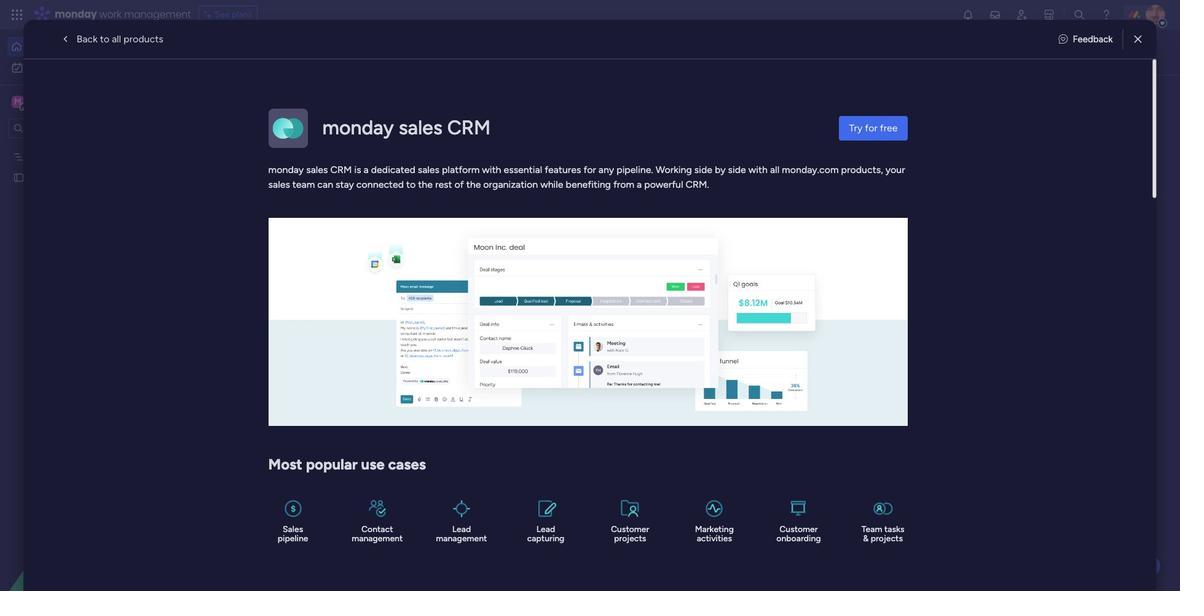 Task type: describe. For each thing, give the bounding box(es) containing it.
back to all products button
[[49, 27, 173, 51]]

quick
[[1063, 46, 1088, 58]]

(inbox)
[[310, 293, 346, 307]]

and
[[396, 53, 412, 64]]

marketing for marketing plan
[[431, 225, 477, 237]]

quick search results list box
[[227, 115, 917, 278]]

feedback
[[992, 47, 1030, 58]]

1 the from the left
[[418, 178, 433, 190]]

public board image for project requests & approvals
[[584, 224, 597, 238]]

1 vertical spatial workspaces
[[263, 335, 323, 348]]

platform
[[442, 164, 480, 175]]

help
[[1128, 561, 1150, 573]]

help image
[[1100, 9, 1113, 21]]

plans
[[232, 9, 252, 20]]

search everything image
[[1073, 9, 1086, 21]]

contact
[[362, 525, 393, 535]]

1 side from the left
[[695, 164, 713, 175]]

v2 user feedback image for feedback
[[1059, 32, 1068, 46]]

team tasks & projects
[[862, 525, 905, 544]]

marketing activities
[[695, 525, 734, 544]]

home option
[[7, 37, 149, 57]]

see
[[215, 9, 230, 20]]

work management > virtual pet game
[[599, 245, 745, 256]]

activities
[[697, 534, 732, 544]]

back
[[76, 33, 98, 45]]

monday marketplace image
[[1043, 9, 1055, 21]]

customer projects
[[611, 525, 650, 544]]

is
[[355, 164, 361, 175]]

help button
[[1118, 557, 1161, 577]]

monday sales crm is a dedicated sales platform with essential features for any pipeline. working side by side with all monday.com products, your sales team can stay connected to the rest of the organization while benefiting from a powerful crm.
[[269, 164, 905, 190]]

recently visited
[[244, 101, 326, 114]]

virtual
[[680, 245, 705, 256]]

any
[[599, 164, 615, 175]]

add to favorites image for marketing plan
[[542, 225, 554, 237]]

card
[[297, 225, 319, 237]]

1 work management > main workspace from the left
[[258, 245, 401, 256]]

& for projects
[[863, 534, 869, 544]]

products,
[[842, 164, 883, 175]]

2 work management > main workspace from the left
[[428, 245, 572, 256]]

v2 bolt switch image
[[1052, 46, 1060, 59]]

1 vertical spatial game
[[722, 245, 745, 256]]

use
[[361, 456, 385, 474]]

tasks
[[885, 525, 905, 535]]

lottie animation image for the rightmost lottie animation element
[[599, 30, 944, 76]]

3 > from the left
[[673, 245, 678, 256]]

my for my work
[[28, 62, 40, 73]]

plan
[[479, 225, 498, 237]]

quick search
[[1063, 46, 1121, 58]]

sales up dedicated
[[399, 116, 443, 139]]

stay
[[336, 178, 354, 190]]

team
[[293, 178, 315, 190]]

project planning
[[629, 372, 710, 385]]

can
[[318, 178, 333, 190]]

monday.com
[[782, 164, 839, 175]]

project for project requests & approvals
[[601, 225, 634, 237]]

feedback link
[[1059, 29, 1113, 49]]

monday work management
[[55, 7, 191, 22]]

work management for v
[[300, 455, 377, 466]]

update
[[244, 293, 281, 307]]

quickly
[[212, 53, 245, 64]]

marketing plan
[[431, 225, 498, 237]]

my work link
[[7, 58, 149, 77]]

2 > from the left
[[502, 245, 507, 256]]

0 vertical spatial workspaces
[[415, 53, 467, 64]]

search
[[1091, 46, 1121, 58]]

essential
[[504, 164, 543, 175]]

customer for projects
[[611, 525, 650, 535]]

pipeline
[[278, 534, 308, 544]]

m for workspace selection element
[[14, 97, 21, 107]]

trading
[[260, 225, 294, 237]]

features
[[545, 164, 581, 175]]

customer for onboarding
[[780, 525, 818, 535]]

my workspaces
[[244, 335, 323, 348]]

invite members image
[[1016, 9, 1028, 21]]

trading card game
[[260, 225, 348, 237]]

workspace image containing v
[[247, 437, 277, 467]]

lottie animation image for left lottie animation element
[[0, 468, 157, 592]]

0 vertical spatial a
[[364, 164, 369, 175]]

products
[[124, 33, 163, 45]]

workspace image for workspace selection element
[[12, 95, 24, 109]]

lead for management
[[452, 525, 471, 535]]

public board image for marketing plan
[[413, 224, 426, 238]]

for inside button
[[865, 122, 878, 133]]

pipeline.
[[617, 164, 654, 175]]

1 horizontal spatial lottie animation element
[[599, 30, 944, 76]]

update feed (inbox)
[[244, 293, 346, 307]]

most popular use cases
[[269, 456, 426, 474]]

component image for v
[[285, 456, 296, 467]]

powerful
[[645, 178, 684, 190]]

2 horizontal spatial main
[[509, 245, 528, 256]]

visited
[[292, 101, 326, 114]]

home
[[27, 41, 51, 52]]

customer onboarding
[[777, 525, 821, 544]]

0 horizontal spatial lottie animation element
[[0, 468, 157, 592]]

for inside the monday sales crm is a dedicated sales platform with essential features for any pipeline. working side by side with all monday.com products, your sales team can stay connected to the rest of the organization while benefiting from a powerful crm.
[[584, 164, 596, 175]]

add to favorites image for project requests & approvals
[[713, 225, 725, 237]]

0 horizontal spatial your
[[281, 53, 300, 64]]

james peterson image
[[1146, 5, 1165, 25]]

work inside option
[[42, 62, 61, 73]]

my work
[[28, 62, 61, 73]]

monday sales crm
[[323, 116, 491, 139]]

crm.
[[686, 178, 710, 190]]

try for free button
[[840, 116, 908, 140]]

v
[[257, 443, 267, 461]]

public board image
[[13, 172, 25, 183]]

pet
[[708, 245, 720, 256]]

from
[[614, 178, 635, 190]]

requests
[[637, 225, 679, 237]]

v2 user feedback image for give feedback
[[957, 46, 966, 59]]

home link
[[7, 37, 149, 57]]

sales left team
[[269, 178, 290, 190]]

2 the from the left
[[467, 178, 481, 190]]

projects inside team tasks & projects
[[871, 534, 903, 544]]

working
[[656, 164, 692, 175]]

workspace selection element
[[12, 95, 103, 111]]



Task type: locate. For each thing, give the bounding box(es) containing it.
a down pipeline.
[[637, 178, 642, 190]]

component image inside quick search results list box
[[584, 244, 595, 255]]

marketing
[[431, 225, 477, 237], [695, 525, 734, 535]]

1 vertical spatial &
[[863, 534, 869, 544]]

2 public board image from the left
[[584, 224, 597, 238]]

0 horizontal spatial customer
[[611, 525, 650, 535]]

1 vertical spatial work management
[[300, 455, 377, 466]]

1 horizontal spatial for
[[865, 122, 878, 133]]

2 lead from the left
[[537, 525, 555, 535]]

public board image
[[413, 224, 426, 238], [584, 224, 597, 238]]

give
[[971, 47, 990, 58]]

0 horizontal spatial main
[[28, 96, 50, 108]]

component image
[[584, 244, 595, 255], [629, 389, 640, 400], [285, 456, 296, 467]]

your
[[281, 53, 300, 64], [886, 164, 905, 175]]

& inside quick search results list box
[[681, 225, 687, 237]]

monday for monday work management
[[55, 7, 97, 22]]

& up virtual
[[681, 225, 687, 237]]

main inside workspace selection element
[[28, 96, 50, 108]]

workspace
[[52, 96, 101, 108], [359, 245, 401, 256], [530, 245, 572, 256]]

to inside "button"
[[100, 33, 109, 45]]

1 horizontal spatial customer
[[780, 525, 818, 535]]

add to favorites image down connected
[[371, 225, 383, 237]]

1 vertical spatial workspace image
[[247, 437, 277, 467]]

1 horizontal spatial workspace image
[[591, 371, 621, 400]]

your inside the monday sales crm is a dedicated sales platform with essential features for any pipeline. working side by side with all monday.com products, your sales team can stay connected to the rest of the organization while benefiting from a powerful crm.
[[886, 164, 905, 175]]

crm up the platform
[[448, 116, 491, 139]]

sales up the can
[[306, 164, 328, 175]]

0 horizontal spatial marketing
[[431, 225, 477, 237]]

& inside team tasks & projects
[[863, 534, 869, 544]]

0 vertical spatial lottie animation element
[[599, 30, 944, 76]]

0 vertical spatial &
[[681, 225, 687, 237]]

0 horizontal spatial lead
[[452, 525, 471, 535]]

m inside 'm' button
[[256, 377, 268, 394]]

monday inside the monday sales crm is a dedicated sales platform with essential features for any pipeline. working side by side with all monday.com products, your sales team can stay connected to the rest of the organization while benefiting from a powerful crm.
[[269, 164, 304, 175]]

1 horizontal spatial component image
[[584, 244, 595, 255]]

0 vertical spatial crm
[[448, 116, 491, 139]]

recently
[[244, 101, 289, 114]]

2 vertical spatial monday
[[269, 164, 304, 175]]

0 horizontal spatial >
[[331, 245, 337, 256]]

1 > from the left
[[331, 245, 337, 256]]

dedicated
[[371, 164, 416, 175]]

0 horizontal spatial v2 user feedback image
[[957, 46, 966, 59]]

workspace image left main workspace
[[12, 95, 24, 109]]

give feedback
[[971, 47, 1030, 58]]

boards,
[[334, 53, 367, 64]]

management
[[124, 7, 191, 22], [278, 245, 329, 256], [449, 245, 500, 256], [620, 245, 671, 256], [666, 389, 721, 400], [322, 455, 377, 466], [352, 534, 403, 544], [436, 534, 487, 544]]

0 vertical spatial m
[[14, 97, 21, 107]]

1 lead from the left
[[452, 525, 471, 535]]

0 horizontal spatial workspaces
[[263, 335, 323, 348]]

1 vertical spatial a
[[637, 178, 642, 190]]

to down dedicated
[[407, 178, 416, 190]]

monday up back
[[55, 7, 97, 22]]

lead capturing
[[527, 525, 565, 544]]

2 horizontal spatial add to favorites image
[[713, 225, 725, 237]]

1 horizontal spatial a
[[637, 178, 642, 190]]

0 vertical spatial component image
[[584, 244, 595, 255]]

3 add to favorites image from the left
[[713, 225, 725, 237]]

back to all products
[[76, 33, 163, 45]]

side up crm.
[[695, 164, 713, 175]]

with
[[482, 164, 502, 175], [749, 164, 768, 175]]

add to favorites image down while
[[542, 225, 554, 237]]

crm for monday sales crm is a dedicated sales platform with essential features for any pipeline. working side by side with all monday.com products, your sales team can stay connected to the rest of the organization while benefiting from a powerful crm.
[[331, 164, 352, 175]]

lead management
[[436, 525, 487, 544]]

see plans button
[[198, 6, 258, 24]]

my work option
[[7, 58, 149, 77]]

my
[[28, 62, 40, 73], [244, 335, 260, 348]]

1 horizontal spatial side
[[728, 164, 746, 175]]

the left rest
[[418, 178, 433, 190]]

v2 user feedback image
[[1059, 32, 1068, 46], [957, 46, 966, 59]]

& left tasks
[[863, 534, 869, 544]]

feedback
[[1073, 33, 1113, 44]]

projects inside customer projects
[[614, 534, 647, 544]]

workspaces
[[415, 53, 467, 64], [263, 335, 323, 348]]

1 vertical spatial for
[[584, 164, 596, 175]]

1 vertical spatial your
[[886, 164, 905, 175]]

0 horizontal spatial side
[[695, 164, 713, 175]]

0 vertical spatial project
[[601, 225, 634, 237]]

0 horizontal spatial my
[[28, 62, 40, 73]]

1 horizontal spatial add to favorites image
[[542, 225, 554, 237]]

0 horizontal spatial the
[[418, 178, 433, 190]]

project requests & approvals
[[601, 225, 735, 237]]

v2 user feedback image left give
[[957, 46, 966, 59]]

0 vertical spatial marketing
[[431, 225, 477, 237]]

0 horizontal spatial public board image
[[413, 224, 426, 238]]

feed
[[284, 293, 307, 307]]

1 horizontal spatial marketing
[[695, 525, 734, 535]]

to right back
[[100, 33, 109, 45]]

workspace image inside 'm' button
[[247, 371, 277, 400]]

0 vertical spatial workspace image
[[12, 95, 24, 109]]

project
[[601, 225, 634, 237], [629, 372, 665, 385]]

2 horizontal spatial monday
[[323, 116, 394, 139]]

1 horizontal spatial main
[[339, 245, 357, 256]]

close image
[[1134, 34, 1142, 44]]

onboarding
[[777, 534, 821, 544]]

0 horizontal spatial workspace
[[52, 96, 101, 108]]

2 add to favorites image from the left
[[542, 225, 554, 237]]

1 vertical spatial my
[[244, 335, 260, 348]]

project for project planning
[[629, 372, 665, 385]]

marketing for marketing activities
[[695, 525, 734, 535]]

0 horizontal spatial workspace image
[[12, 95, 24, 109]]

crm inside the monday sales crm is a dedicated sales platform with essential features for any pipeline. working side by side with all monday.com products, your sales team can stay connected to the rest of the organization while benefiting from a powerful crm.
[[331, 164, 352, 175]]

1 horizontal spatial workspace
[[359, 245, 401, 256]]

1 horizontal spatial lottie animation image
[[599, 30, 944, 76]]

1 vertical spatial project
[[629, 372, 665, 385]]

1 horizontal spatial public board image
[[584, 224, 597, 238]]

update feed image
[[989, 9, 1001, 21]]

1 with from the left
[[482, 164, 502, 175]]

1 vertical spatial component image
[[629, 389, 640, 400]]

all down monday work management
[[112, 33, 121, 45]]

a right is
[[364, 164, 369, 175]]

0 horizontal spatial m
[[14, 97, 21, 107]]

capturing
[[527, 534, 565, 544]]

1 horizontal spatial monday
[[269, 164, 304, 175]]

side
[[695, 164, 713, 175], [728, 164, 746, 175]]

& for approvals
[[681, 225, 687, 237]]

cases
[[388, 456, 426, 474]]

project inside quick search results list box
[[601, 225, 634, 237]]

main workspace
[[28, 96, 101, 108]]

1 horizontal spatial m
[[256, 377, 268, 394]]

monday for monday sales crm is a dedicated sales platform with essential features for any pipeline. working side by side with all monday.com products, your sales team can stay connected to the rest of the organization while benefiting from a powerful crm.
[[269, 164, 304, 175]]

1 horizontal spatial the
[[467, 178, 481, 190]]

0 horizontal spatial &
[[681, 225, 687, 237]]

lead inside lead management
[[452, 525, 471, 535]]

organization
[[484, 178, 538, 190]]

add to favorites image
[[371, 225, 383, 237], [542, 225, 554, 237], [713, 225, 725, 237]]

m inside workspace selection element
[[14, 97, 21, 107]]

1 horizontal spatial workspaces
[[415, 53, 467, 64]]

m left main workspace
[[14, 97, 21, 107]]

the
[[418, 178, 433, 190], [467, 178, 481, 190]]

0 horizontal spatial add to favorites image
[[371, 225, 383, 237]]

0 vertical spatial my
[[28, 62, 40, 73]]

for right try at the right
[[865, 122, 878, 133]]

crm
[[448, 116, 491, 139], [331, 164, 352, 175]]

m down my workspaces
[[256, 377, 268, 394]]

1 vertical spatial lottie animation image
[[0, 468, 157, 592]]

1 horizontal spatial your
[[886, 164, 905, 175]]

1 horizontal spatial &
[[863, 534, 869, 544]]

connected
[[357, 178, 404, 190]]

try for free
[[849, 122, 898, 133]]

lead for capturing
[[537, 525, 555, 535]]

2 projects from the left
[[871, 534, 903, 544]]

quickly access your recent boards, inbox and workspaces
[[212, 53, 467, 64]]

0 horizontal spatial all
[[112, 33, 121, 45]]

sales up rest
[[418, 164, 440, 175]]

0 horizontal spatial for
[[584, 164, 596, 175]]

popular
[[306, 456, 358, 474]]

2 vertical spatial component image
[[285, 456, 296, 467]]

of
[[455, 178, 464, 190]]

1 add to favorites image from the left
[[371, 225, 383, 237]]

0 horizontal spatial workspace image
[[247, 437, 277, 467]]

1 horizontal spatial crm
[[448, 116, 491, 139]]

recent
[[303, 53, 332, 64]]

work management > main workspace
[[258, 245, 401, 256], [428, 245, 572, 256]]

p
[[602, 377, 610, 394]]

workspace image for 'm' button
[[247, 371, 277, 400]]

>
[[331, 245, 337, 256], [502, 245, 507, 256], [673, 245, 678, 256]]

inbox
[[369, 53, 394, 64]]

lottie animation image
[[599, 30, 944, 76], [0, 468, 157, 592]]

public board image left the marketing plan
[[413, 224, 426, 238]]

0 horizontal spatial a
[[364, 164, 369, 175]]

list box
[[0, 144, 157, 354]]

0 horizontal spatial crm
[[331, 164, 352, 175]]

2 horizontal spatial workspace
[[530, 245, 572, 256]]

0 horizontal spatial to
[[100, 33, 109, 45]]

2 side from the left
[[728, 164, 746, 175]]

1 vertical spatial workspace image
[[247, 371, 277, 400]]

work management
[[644, 389, 721, 400], [300, 455, 377, 466]]

2 with from the left
[[749, 164, 768, 175]]

1 public board image from the left
[[413, 224, 426, 238]]

0 horizontal spatial with
[[482, 164, 502, 175]]

your left recent in the left top of the page
[[281, 53, 300, 64]]

0 vertical spatial work management
[[644, 389, 721, 400]]

workspace image
[[12, 95, 24, 109], [247, 371, 277, 400]]

game
[[321, 225, 348, 237], [722, 245, 745, 256]]

2 customer from the left
[[780, 525, 818, 535]]

1 horizontal spatial to
[[407, 178, 416, 190]]

component image for p
[[629, 389, 640, 400]]

sales pipeline
[[278, 525, 308, 544]]

project left planning
[[629, 372, 665, 385]]

for up benefiting
[[584, 164, 596, 175]]

0 horizontal spatial work management
[[300, 455, 377, 466]]

approvals
[[690, 225, 735, 237]]

1 projects from the left
[[614, 534, 647, 544]]

workspaces right and
[[415, 53, 467, 64]]

monday
[[55, 7, 97, 22], [323, 116, 394, 139], [269, 164, 304, 175]]

team
[[862, 525, 883, 535]]

all inside the monday sales crm is a dedicated sales platform with essential features for any pipeline. working side by side with all monday.com products, your sales team can stay connected to the rest of the organization while benefiting from a powerful crm.
[[770, 164, 780, 175]]

for
[[865, 122, 878, 133], [584, 164, 596, 175]]

monday up is
[[323, 116, 394, 139]]

try
[[849, 122, 863, 133]]

all left monday.com
[[770, 164, 780, 175]]

by
[[715, 164, 726, 175]]

monday up team
[[269, 164, 304, 175]]

0 vertical spatial your
[[281, 53, 300, 64]]

work management for p
[[644, 389, 721, 400]]

0 horizontal spatial projects
[[614, 534, 647, 544]]

1 horizontal spatial >
[[502, 245, 507, 256]]

add to favorites image up pet
[[713, 225, 725, 237]]

0 horizontal spatial work management > main workspace
[[258, 245, 401, 256]]

1 vertical spatial to
[[407, 178, 416, 190]]

the right of
[[467, 178, 481, 190]]

customer inside customer onboarding
[[780, 525, 818, 535]]

1 horizontal spatial my
[[244, 335, 260, 348]]

lottie animation element
[[599, 30, 944, 76], [0, 468, 157, 592]]

see plans
[[215, 9, 252, 20]]

monday for monday sales crm
[[323, 116, 394, 139]]

1 customer from the left
[[611, 525, 650, 535]]

sales
[[399, 116, 443, 139], [306, 164, 328, 175], [418, 164, 440, 175], [269, 178, 290, 190]]

free
[[880, 122, 898, 133]]

crm for monday sales crm
[[448, 116, 491, 139]]

1 horizontal spatial work management > main workspace
[[428, 245, 572, 256]]

0 vertical spatial lottie animation image
[[599, 30, 944, 76]]

work management > main workspace down card
[[258, 245, 401, 256]]

customer
[[611, 525, 650, 535], [780, 525, 818, 535]]

1 vertical spatial marketing
[[695, 525, 734, 535]]

side right by
[[728, 164, 746, 175]]

all inside "button"
[[112, 33, 121, 45]]

benefiting
[[566, 178, 611, 190]]

my inside option
[[28, 62, 40, 73]]

game right pet
[[722, 245, 745, 256]]

v2 user feedback image up quick
[[1059, 32, 1068, 46]]

most
[[269, 456, 303, 474]]

1 horizontal spatial work management
[[644, 389, 721, 400]]

quick search button
[[1043, 40, 1131, 65]]

with right by
[[749, 164, 768, 175]]

crm up stay
[[331, 164, 352, 175]]

1 horizontal spatial v2 user feedback image
[[1059, 32, 1068, 46]]

m for 'm' button
[[256, 377, 268, 394]]

public board image down benefiting
[[584, 224, 597, 238]]

sales
[[283, 525, 303, 535]]

with up the organization
[[482, 164, 502, 175]]

0 vertical spatial all
[[112, 33, 121, 45]]

select product image
[[11, 9, 23, 21]]

1 vertical spatial m
[[256, 377, 268, 394]]

work management > main workspace down 'plan'
[[428, 245, 572, 256]]

1 horizontal spatial projects
[[871, 534, 903, 544]]

0 vertical spatial monday
[[55, 7, 97, 22]]

while
[[541, 178, 564, 190]]

1 vertical spatial lottie animation element
[[0, 468, 157, 592]]

access
[[248, 53, 278, 64]]

my for my workspaces
[[244, 335, 260, 348]]

lead inside lead capturing
[[537, 525, 555, 535]]

workspace image down my workspaces
[[247, 371, 277, 400]]

option
[[0, 145, 157, 148]]

your right products,
[[886, 164, 905, 175]]

workspace image containing p
[[591, 371, 621, 400]]

0 vertical spatial game
[[321, 225, 348, 237]]

workspace image
[[591, 371, 621, 400], [247, 437, 277, 467]]

1 horizontal spatial lead
[[537, 525, 555, 535]]

1 horizontal spatial with
[[749, 164, 768, 175]]

1 vertical spatial crm
[[331, 164, 352, 175]]

2 horizontal spatial component image
[[629, 389, 640, 400]]

notifications image
[[962, 9, 974, 21]]

contact management
[[352, 525, 403, 544]]

1 horizontal spatial workspace image
[[247, 371, 277, 400]]

main
[[28, 96, 50, 108], [339, 245, 357, 256], [509, 245, 528, 256]]

rest
[[435, 178, 452, 190]]

v2 user feedback image inside feedback link
[[1059, 32, 1068, 46]]

0 vertical spatial to
[[100, 33, 109, 45]]

m button
[[234, 359, 566, 413]]

to inside the monday sales crm is a dedicated sales platform with essential features for any pipeline. working side by side with all monday.com products, your sales team can stay connected to the rest of the organization while benefiting from a powerful crm.
[[407, 178, 416, 190]]

game right card
[[321, 225, 348, 237]]

project left the requests
[[601, 225, 634, 237]]

marketing inside quick search results list box
[[431, 225, 477, 237]]

my down home
[[28, 62, 40, 73]]

0 horizontal spatial component image
[[285, 456, 296, 467]]

0 vertical spatial workspace image
[[591, 371, 621, 400]]

my down update at the left
[[244, 335, 260, 348]]

workspaces down update feed (inbox)
[[263, 335, 323, 348]]



Task type: vqa. For each thing, say whether or not it's contained in the screenshot.
popular at the bottom left of the page
yes



